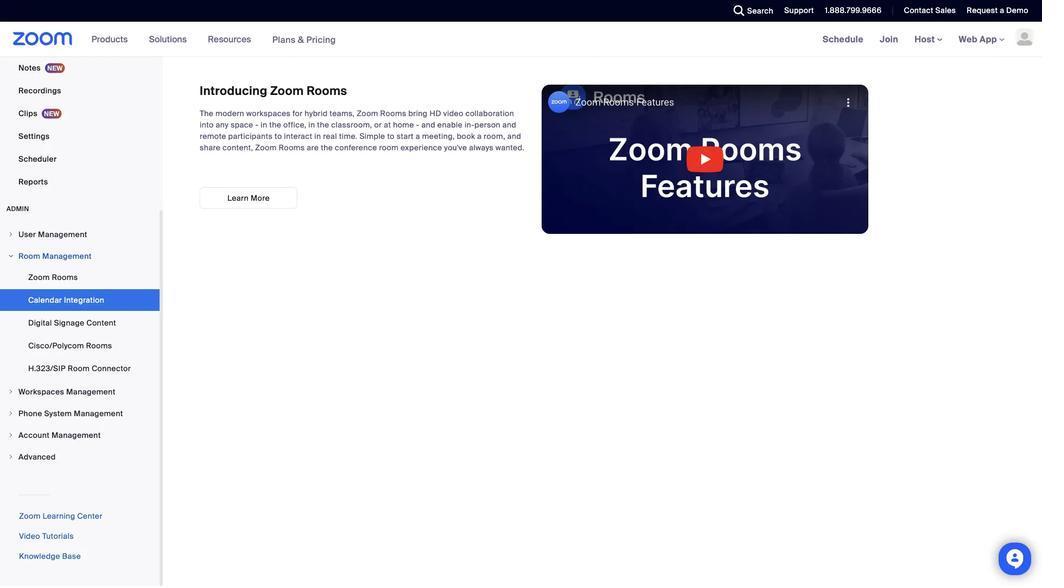 Task type: describe. For each thing, give the bounding box(es) containing it.
room management menu
[[0, 267, 160, 381]]

digital signage content link
[[0, 312, 160, 334]]

clips
[[18, 108, 37, 118]]

contact sales
[[905, 5, 957, 15]]

1.888.799.9666
[[825, 5, 882, 15]]

content,
[[223, 143, 253, 153]]

products button
[[92, 22, 133, 56]]

web app button
[[959, 33, 1005, 45]]

request a demo
[[968, 5, 1029, 15]]

more
[[251, 193, 270, 203]]

zoom inside room management menu
[[28, 272, 50, 282]]

user management
[[18, 229, 87, 240]]

workspaces management
[[18, 387, 116, 397]]

admin
[[7, 205, 29, 213]]

user
[[18, 229, 36, 240]]

reports link
[[0, 171, 160, 193]]

settings link
[[0, 125, 160, 147]]

app
[[980, 33, 998, 45]]

cisco/polycom rooms link
[[0, 335, 160, 357]]

products
[[92, 33, 128, 45]]

&
[[298, 34, 304, 45]]

space
[[231, 120, 253, 130]]

calendar integration
[[28, 295, 104, 305]]

management for workspaces management
[[66, 387, 116, 397]]

right image for user
[[8, 231, 14, 238]]

management for room management
[[42, 251, 92, 261]]

video
[[19, 532, 40, 542]]

modern
[[216, 109, 244, 119]]

or
[[374, 120, 382, 130]]

1 horizontal spatial a
[[478, 131, 482, 141]]

contact
[[905, 5, 934, 15]]

schedule
[[823, 33, 864, 45]]

clips link
[[0, 103, 160, 124]]

and up room,
[[503, 120, 517, 130]]

cisco/polycom rooms
[[28, 341, 112, 351]]

knowledge base
[[19, 552, 81, 562]]

notes
[[18, 63, 41, 73]]

learn more
[[228, 193, 270, 203]]

learn more link
[[200, 187, 298, 209]]

room management
[[18, 251, 92, 261]]

meetings navigation
[[815, 22, 1043, 57]]

room,
[[484, 131, 506, 141]]

right image for phone
[[8, 411, 14, 417]]

office,
[[284, 120, 307, 130]]

bring
[[409, 109, 428, 119]]

room inside menu item
[[18, 251, 40, 261]]

1 to from the left
[[275, 131, 282, 141]]

personal menu menu
[[0, 0, 160, 194]]

workspaces
[[247, 109, 291, 119]]

video tutorials
[[19, 532, 74, 542]]

pricing
[[307, 34, 336, 45]]

video tutorials link
[[19, 532, 74, 542]]

connector
[[92, 364, 131, 374]]

zoom up or
[[357, 109, 378, 119]]

web app
[[959, 33, 998, 45]]

host
[[915, 33, 938, 45]]

phone system management menu item
[[0, 404, 160, 424]]

knowledge base link
[[19, 552, 81, 562]]

at
[[384, 120, 391, 130]]

learning
[[43, 512, 75, 522]]

calendar integration link
[[0, 289, 160, 311]]

workspaces management menu item
[[0, 382, 160, 402]]

and down hd
[[422, 120, 436, 130]]

account management menu item
[[0, 425, 160, 446]]

management down 'workspaces management' menu item
[[74, 409, 123, 419]]

content
[[86, 318, 116, 328]]

zoom learning center link
[[19, 512, 103, 522]]

teams,
[[330, 109, 355, 119]]

you've
[[444, 143, 467, 153]]

web
[[959, 33, 978, 45]]

time.
[[339, 131, 358, 141]]

zoom logo image
[[13, 32, 73, 46]]

book
[[457, 131, 476, 141]]

learn
[[228, 193, 249, 203]]

management for user management
[[38, 229, 87, 240]]

workspaces
[[18, 387, 64, 397]]

share
[[200, 143, 221, 153]]

the
[[200, 109, 214, 119]]

schedule link
[[815, 22, 872, 56]]

rooms down interact
[[279, 143, 305, 153]]

zoom down participants
[[255, 143, 277, 153]]

profile picture image
[[1017, 28, 1034, 46]]

remote
[[200, 131, 226, 141]]

the up the real
[[317, 120, 329, 130]]

experience
[[401, 143, 442, 153]]

collaboration
[[466, 109, 515, 119]]

banner containing products
[[0, 22, 1043, 57]]

interact
[[284, 131, 313, 141]]

calendar
[[28, 295, 62, 305]]

2 - from the left
[[416, 120, 420, 130]]

zoom rooms
[[28, 272, 78, 282]]

support
[[785, 5, 815, 15]]

integration
[[64, 295, 104, 305]]

product information navigation
[[83, 22, 344, 57]]

real
[[323, 131, 337, 141]]



Task type: vqa. For each thing, say whether or not it's contained in the screenshot.
the rightmost to
yes



Task type: locate. For each thing, give the bounding box(es) containing it.
2 to from the left
[[387, 131, 395, 141]]

base
[[62, 552, 81, 562]]

the modern workspaces for hybrid teams, zoom rooms bring hd video collaboration into any space - in the office, in the classroom, or at home - and enable in-person and remote participants to interact in real time. simple to start a meeting, book a room, and share content, zoom rooms are the conference room experience you've always wanted.
[[200, 109, 525, 153]]

hybrid
[[305, 109, 328, 119]]

recordings link
[[0, 80, 160, 102]]

solutions
[[149, 33, 187, 45]]

admin menu menu
[[0, 224, 160, 469]]

management up zoom rooms link
[[42, 251, 92, 261]]

h.323/sip room connector
[[28, 364, 131, 374]]

to left interact
[[275, 131, 282, 141]]

plans
[[272, 34, 296, 45]]

2 right image from the top
[[8, 432, 14, 439]]

classroom,
[[331, 120, 372, 130]]

right image for room management
[[8, 253, 14, 260]]

management
[[38, 229, 87, 240], [42, 251, 92, 261], [66, 387, 116, 397], [74, 409, 123, 419], [52, 430, 101, 440]]

user management menu item
[[0, 224, 160, 245]]

management up room management
[[38, 229, 87, 240]]

in left the real
[[315, 131, 321, 141]]

the
[[269, 120, 282, 130], [317, 120, 329, 130], [321, 143, 333, 153]]

in down hybrid
[[309, 120, 315, 130]]

phone
[[18, 409, 42, 419]]

phone system management
[[18, 409, 123, 419]]

right image left account
[[8, 432, 14, 439]]

management up phone system management menu item
[[66, 387, 116, 397]]

demo
[[1007, 5, 1029, 15]]

to up room
[[387, 131, 395, 141]]

meeting,
[[422, 131, 455, 141]]

resources button
[[208, 22, 256, 56]]

1.888.799.9666 button
[[817, 0, 885, 22], [825, 5, 882, 15]]

rooms
[[307, 83, 347, 99], [381, 109, 407, 119], [279, 143, 305, 153], [52, 272, 78, 282], [86, 341, 112, 351]]

join
[[880, 33, 899, 45]]

search button
[[726, 0, 777, 22]]

in down workspaces
[[261, 120, 267, 130]]

scheduler
[[18, 154, 57, 164]]

0 horizontal spatial room
[[18, 251, 40, 261]]

right image
[[8, 231, 14, 238], [8, 389, 14, 395], [8, 411, 14, 417], [8, 454, 14, 461]]

h.323/sip
[[28, 364, 66, 374]]

room down user
[[18, 251, 40, 261]]

2 horizontal spatial a
[[1001, 5, 1005, 15]]

- down bring
[[416, 120, 420, 130]]

4 right image from the top
[[8, 454, 14, 461]]

management inside "menu item"
[[38, 229, 87, 240]]

center
[[77, 512, 103, 522]]

host button
[[915, 33, 943, 45]]

contact sales link
[[896, 0, 959, 22], [905, 5, 957, 15]]

2 right image from the top
[[8, 389, 14, 395]]

simple
[[360, 131, 385, 141]]

right image left advanced
[[8, 454, 14, 461]]

0 vertical spatial room
[[18, 251, 40, 261]]

right image inside user management "menu item"
[[8, 231, 14, 238]]

knowledge
[[19, 552, 60, 562]]

into
[[200, 120, 214, 130]]

right image inside the account management menu item
[[8, 432, 14, 439]]

advanced menu item
[[0, 447, 160, 468]]

rooms up calendar integration
[[52, 272, 78, 282]]

right image left workspaces
[[8, 389, 14, 395]]

right image left user
[[8, 231, 14, 238]]

1 right image from the top
[[8, 253, 14, 260]]

rooms up hybrid
[[307, 83, 347, 99]]

introducing
[[200, 83, 268, 99]]

home
[[393, 120, 414, 130]]

sales
[[936, 5, 957, 15]]

request
[[968, 5, 999, 15]]

hd
[[430, 109, 442, 119]]

participants
[[228, 131, 273, 141]]

tutorials
[[42, 532, 74, 542]]

resources
[[208, 33, 251, 45]]

1 right image from the top
[[8, 231, 14, 238]]

support link
[[777, 0, 817, 22], [785, 5, 815, 15]]

room management menu item
[[0, 246, 160, 267]]

right image left "phone"
[[8, 411, 14, 417]]

zoom learning center
[[19, 512, 103, 522]]

room
[[379, 143, 399, 153]]

1 vertical spatial right image
[[8, 432, 14, 439]]

zoom rooms link
[[0, 267, 160, 288]]

signage
[[54, 318, 84, 328]]

system
[[44, 409, 72, 419]]

advanced
[[18, 452, 56, 462]]

a up the "always"
[[478, 131, 482, 141]]

the down workspaces
[[269, 120, 282, 130]]

plans & pricing
[[272, 34, 336, 45]]

management for account management
[[52, 430, 101, 440]]

1 horizontal spatial room
[[68, 364, 90, 374]]

room down cisco/polycom rooms link
[[68, 364, 90, 374]]

zoom up video
[[19, 512, 41, 522]]

0 horizontal spatial to
[[275, 131, 282, 141]]

digital signage content
[[28, 318, 116, 328]]

zoom up "calendar"
[[28, 272, 50, 282]]

any
[[216, 120, 229, 130]]

settings
[[18, 131, 50, 141]]

right image inside 'workspaces management' menu item
[[8, 389, 14, 395]]

in-
[[465, 120, 475, 130]]

right image for account management
[[8, 432, 14, 439]]

a left demo
[[1001, 5, 1005, 15]]

rooms down content
[[86, 341, 112, 351]]

room inside menu
[[68, 364, 90, 374]]

plans & pricing link
[[272, 34, 336, 45], [272, 34, 336, 45]]

management down phone system management menu item
[[52, 430, 101, 440]]

1 vertical spatial room
[[68, 364, 90, 374]]

recordings
[[18, 86, 61, 96]]

0 horizontal spatial -
[[255, 120, 259, 130]]

- up participants
[[255, 120, 259, 130]]

the down the real
[[321, 143, 333, 153]]

always
[[469, 143, 494, 153]]

3 right image from the top
[[8, 411, 14, 417]]

1 horizontal spatial -
[[416, 120, 420, 130]]

conference
[[335, 143, 377, 153]]

reports
[[18, 177, 48, 187]]

0 vertical spatial right image
[[8, 253, 14, 260]]

-
[[255, 120, 259, 130], [416, 120, 420, 130]]

zoom
[[270, 83, 304, 99], [357, 109, 378, 119], [255, 143, 277, 153], [28, 272, 50, 282], [19, 512, 41, 522]]

right image inside phone system management menu item
[[8, 411, 14, 417]]

to
[[275, 131, 282, 141], [387, 131, 395, 141]]

zoom up for
[[270, 83, 304, 99]]

start
[[397, 131, 414, 141]]

h.323/sip room connector link
[[0, 358, 160, 380]]

rooms up at
[[381, 109, 407, 119]]

wanted.
[[496, 143, 525, 153]]

scheduler link
[[0, 148, 160, 170]]

a up 'experience'
[[416, 131, 420, 141]]

0 horizontal spatial a
[[416, 131, 420, 141]]

notes link
[[0, 57, 160, 79]]

right image inside advanced menu item
[[8, 454, 14, 461]]

search
[[748, 6, 774, 16]]

management inside menu item
[[66, 387, 116, 397]]

request a demo link
[[959, 0, 1043, 22], [968, 5, 1029, 15]]

right image inside room management menu item
[[8, 253, 14, 260]]

banner
[[0, 22, 1043, 57]]

video
[[444, 109, 464, 119]]

account
[[18, 430, 50, 440]]

right image for workspaces
[[8, 389, 14, 395]]

join link
[[872, 22, 907, 56]]

digital
[[28, 318, 52, 328]]

1 - from the left
[[255, 120, 259, 130]]

right image left room management
[[8, 253, 14, 260]]

and up wanted.
[[508, 131, 522, 141]]

right image
[[8, 253, 14, 260], [8, 432, 14, 439]]

a
[[1001, 5, 1005, 15], [416, 131, 420, 141], [478, 131, 482, 141]]

1 horizontal spatial to
[[387, 131, 395, 141]]



